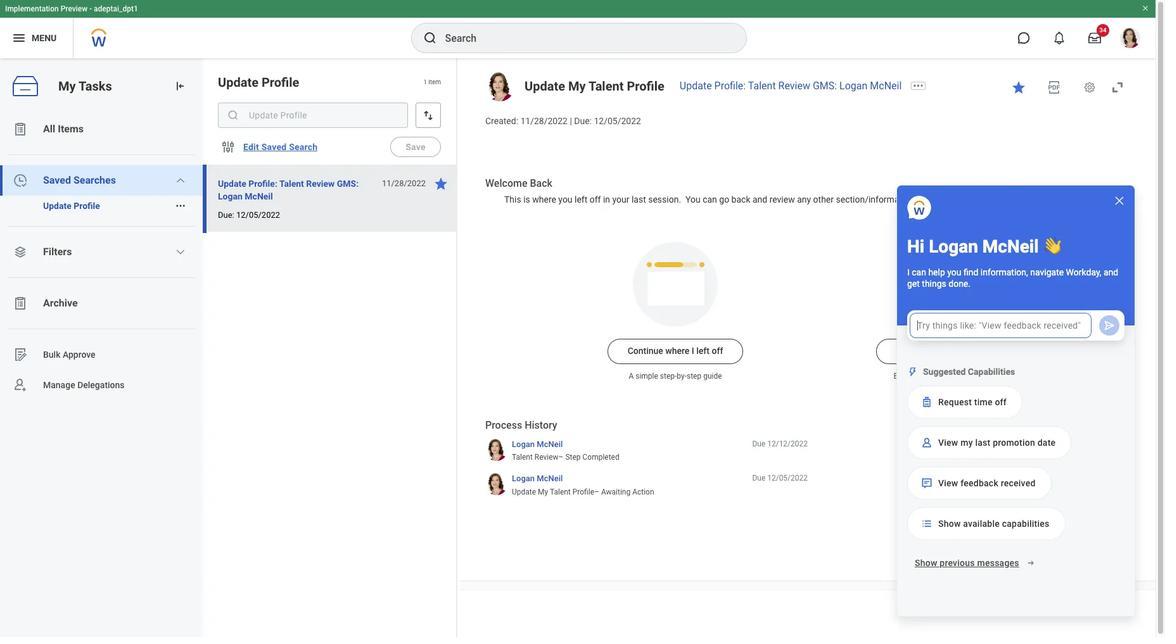 Task type: vqa. For each thing, say whether or not it's contained in the screenshot.
team ava gonzalez element
no



Task type: describe. For each thing, give the bounding box(es) containing it.
other
[[813, 194, 834, 204]]

due 12/05/2022
[[752, 474, 808, 483]]

where inside welcome back this is where you left off in your last session.  you can go back and review any other section/information that previously updated.
[[532, 194, 556, 204]]

show for show available capabilities
[[938, 519, 961, 529]]

menu button
[[0, 18, 73, 58]]

edit saved search
[[243, 142, 318, 152]]

34 button
[[1081, 24, 1109, 52]]

logan mcneil for my
[[512, 474, 563, 484]]

all items
[[43, 123, 84, 135]]

i can help you find information, navigate workday, and get things done.
[[907, 267, 1118, 289]]

i inside continue where i left off button
[[692, 346, 694, 356]]

rename image
[[13, 347, 28, 362]]

0 horizontal spatial star image
[[433, 176, 449, 191]]

0 vertical spatial profile:
[[714, 80, 746, 92]]

can
[[912, 267, 926, 277]]

my for update my talent profile
[[568, 79, 586, 94]]

request
[[938, 397, 972, 407]]

messages
[[977, 558, 1019, 568]]

search
[[289, 142, 318, 152]]

go
[[897, 346, 908, 356]]

prompts image
[[920, 517, 933, 530]]

request time off
[[938, 397, 1007, 407]]

help
[[928, 267, 945, 277]]

hi logan mcneil 👋
[[907, 236, 1061, 257]]

capabilities
[[1002, 519, 1049, 529]]

saved searches
[[43, 174, 116, 186]]

bulk
[[43, 349, 60, 360]]

saved searches button
[[0, 165, 203, 196]]

show available capabilities
[[938, 519, 1049, 529]]

summary
[[920, 346, 958, 356]]

feedback
[[961, 478, 998, 488]]

send image
[[1103, 319, 1116, 332]]

clipboard image for all items
[[13, 122, 28, 137]]

logan mcneil button for review
[[512, 439, 563, 450]]

where inside button
[[665, 346, 689, 356]]

x image
[[1113, 194, 1126, 207]]

2 horizontal spatial review
[[778, 80, 810, 92]]

1 horizontal spatial search image
[[422, 30, 437, 46]]

bolt image
[[907, 367, 918, 377]]

editor
[[960, 346, 984, 356]]

update my talent profile
[[525, 79, 664, 94]]

-
[[89, 4, 92, 13]]

due: 12/05/2022
[[218, 210, 280, 220]]

0 vertical spatial –
[[558, 453, 563, 462]]

back
[[530, 177, 552, 189]]

bulk approve link
[[0, 340, 203, 370]]

gear image
[[1083, 81, 1096, 94]]

item list element
[[203, 58, 457, 637]]

filters
[[43, 246, 72, 258]]

update profile inside item list element
[[218, 75, 299, 90]]

on
[[945, 372, 954, 381]]

you inside welcome back this is where you left off in your last session.  you can go back and review any other section/information that previously updated.
[[558, 194, 572, 204]]

clock check image
[[13, 173, 28, 188]]

show previous messages button
[[907, 550, 1042, 576]]

view printable version (pdf) image
[[1047, 80, 1062, 95]]

created: 11/28/2022 | due: 12/05/2022
[[485, 116, 641, 126]]

my tasks
[[58, 78, 112, 94]]

my inside 'element'
[[58, 78, 76, 94]]

suggested
[[923, 367, 966, 377]]

profile inside item list element
[[262, 75, 299, 90]]

1 vertical spatial search image
[[227, 109, 239, 122]]

in
[[603, 194, 610, 204]]

promotion
[[993, 438, 1035, 448]]

Search Workday  search field
[[445, 24, 720, 52]]

approve
[[63, 349, 95, 360]]

item
[[428, 79, 441, 86]]

step
[[687, 372, 701, 381]]

show previous messages
[[915, 558, 1019, 568]]

save
[[406, 142, 426, 152]]

my tasks element
[[0, 58, 203, 637]]

continue where i left off
[[628, 346, 723, 356]]

save button
[[390, 137, 441, 157]]

1 item
[[423, 79, 441, 86]]

time
[[974, 397, 992, 407]]

welcome back this is where you left off in your last session.  you can go back and review any other section/information that previously updated.
[[485, 177, 1011, 204]]

task timeoff image
[[920, 396, 933, 408]]

clipboard image for archive
[[13, 296, 28, 311]]

show available capabilities button
[[907, 507, 1065, 540]]

view my last promotion date
[[938, 438, 1056, 448]]

received
[[1001, 478, 1036, 488]]

request time off button
[[907, 386, 1022, 419]]

a
[[629, 372, 634, 381]]

continue where i left off button
[[607, 339, 743, 365]]

archive
[[43, 297, 78, 309]]

page
[[970, 372, 987, 381]]

due for due 12/12/2022
[[752, 440, 765, 448]]

hi
[[907, 236, 924, 257]]

update profile: talent review gms: logan mcneil inside update profile: talent review gms: logan mcneil button
[[218, 179, 359, 201]]

review inside the update profile: talent review gms: logan mcneil
[[306, 179, 335, 189]]

all items button
[[0, 114, 203, 144]]

you inside i can help you find information, navigate workday, and get things done.
[[947, 267, 961, 277]]

11/28/2022 inside item list element
[[382, 179, 426, 188]]

configure image
[[220, 139, 236, 155]]

transformation import image
[[174, 80, 186, 92]]

off inside button
[[995, 397, 1007, 407]]

go to summary editor button
[[876, 339, 1004, 365]]

user plus image
[[13, 378, 28, 393]]

view for view my last promotion date
[[938, 438, 958, 448]]

profile logan mcneil image
[[1120, 28, 1140, 51]]

logan inside the update profile: talent review gms: logan mcneil
[[218, 191, 243, 201]]

process history
[[485, 420, 557, 432]]

mcneil inside the update profile: talent review gms: logan mcneil
[[245, 191, 273, 201]]

workday,
[[1066, 267, 1101, 277]]

view feedback received
[[938, 478, 1036, 488]]

update profile button
[[0, 196, 170, 216]]

completed
[[583, 453, 619, 462]]

edit for edit saved search
[[243, 142, 259, 152]]

12/05/2022 for due 12/05/2022
[[767, 474, 808, 483]]

that previously
[[916, 194, 974, 204]]

12/05/2022 for due: 12/05/2022
[[236, 210, 280, 220]]

capabilities
[[968, 367, 1015, 377]]

everything
[[908, 372, 943, 381]]

chevron down image
[[176, 247, 186, 257]]

implementation
[[5, 4, 59, 13]]

view for view feedback received
[[938, 478, 958, 488]]

👋
[[1043, 236, 1061, 257]]

archive button
[[0, 288, 203, 319]]

perspective image
[[13, 245, 28, 260]]

i inside i can help you find information, navigate workday, and get things done.
[[907, 267, 910, 277]]

this
[[504, 194, 521, 204]]

0 vertical spatial update profile: talent review gms: logan mcneil
[[680, 80, 902, 92]]

navigate
[[1030, 267, 1064, 277]]



Task type: locate. For each thing, give the bounding box(es) containing it.
view
[[938, 438, 958, 448], [938, 478, 958, 488]]

employee's photo (logan mcneil) image
[[485, 72, 514, 101]]

due for due 12/05/2022
[[752, 474, 765, 483]]

things
[[922, 279, 946, 289]]

–
[[558, 453, 563, 462], [594, 488, 599, 497]]

0 horizontal spatial i
[[692, 346, 694, 356]]

1 horizontal spatial last
[[975, 438, 990, 448]]

fullscreen image
[[1110, 80, 1125, 95]]

0 vertical spatial 12/05/2022
[[594, 116, 641, 126]]

sort image
[[422, 109, 435, 122]]

awaiting
[[601, 488, 630, 497]]

2 due from the top
[[752, 474, 765, 483]]

and review
[[753, 194, 795, 204]]

my left tasks
[[58, 78, 76, 94]]

0 horizontal spatial saved
[[43, 174, 71, 186]]

i left can
[[907, 267, 910, 277]]

logan mcneil down talent review – step completed
[[512, 474, 563, 484]]

due left 12/12/2022
[[752, 440, 765, 448]]

1 vertical spatial clipboard image
[[13, 296, 28, 311]]

12/05/2022 down 12/12/2022
[[767, 474, 808, 483]]

0 vertical spatial update profile
[[218, 75, 299, 90]]

off inside button
[[712, 346, 723, 356]]

logan mcneil for review
[[512, 440, 563, 449]]

by-
[[677, 372, 687, 381]]

1 horizontal spatial off
[[712, 346, 723, 356]]

step-
[[660, 372, 677, 381]]

logan mcneil button for my
[[512, 473, 563, 485]]

left up step
[[696, 346, 710, 356]]

0 horizontal spatial gms:
[[337, 179, 359, 189]]

show inside button
[[938, 519, 961, 529]]

list containing all items
[[0, 114, 203, 400]]

none text field inside item list element
[[218, 103, 408, 128]]

my for update my talent profile – awaiting action
[[538, 488, 548, 497]]

chevron down image
[[176, 175, 186, 186]]

update my talent profile – awaiting action
[[512, 488, 654, 497]]

1
[[423, 79, 427, 86]]

0 horizontal spatial due:
[[218, 210, 234, 220]]

inbox large image
[[1088, 32, 1101, 44]]

adeptai_dpt1
[[94, 4, 138, 13]]

profile inside button
[[74, 201, 100, 211]]

profile: inside the update profile: talent review gms: logan mcneil
[[249, 179, 277, 189]]

view my last promotion date button
[[907, 426, 1071, 459]]

1 horizontal spatial update profile
[[218, 75, 299, 90]]

1 vertical spatial star image
[[433, 176, 449, 191]]

1 horizontal spatial 11/28/2022
[[520, 116, 568, 126]]

1 horizontal spatial you
[[947, 267, 961, 277]]

0 horizontal spatial my
[[58, 78, 76, 94]]

any
[[797, 194, 811, 204]]

suggested capabilities
[[923, 367, 1015, 377]]

logan mcneil button down talent review – step completed
[[512, 473, 563, 485]]

11/28/2022 down save
[[382, 179, 426, 188]]

you
[[558, 194, 572, 204], [947, 267, 961, 277]]

1 vertical spatial show
[[915, 558, 937, 568]]

edit everything on one page
[[894, 372, 987, 381]]

1 horizontal spatial star image
[[1011, 80, 1026, 95]]

off left in
[[590, 194, 601, 204]]

user image
[[920, 436, 933, 449]]

justify image
[[11, 30, 27, 46]]

edit inside edit saved search button
[[243, 142, 259, 152]]

action
[[632, 488, 654, 497]]

1 horizontal spatial due:
[[574, 116, 592, 126]]

where up a simple step-by-step guide
[[665, 346, 689, 356]]

0 horizontal spatial off
[[590, 194, 601, 204]]

view left the my
[[938, 438, 958, 448]]

and
[[1104, 267, 1118, 277]]

0 horizontal spatial 12/05/2022
[[236, 210, 280, 220]]

0 horizontal spatial where
[[532, 194, 556, 204]]

2 horizontal spatial 12/05/2022
[[767, 474, 808, 483]]

logan mcneil
[[512, 440, 563, 449], [512, 474, 563, 484]]

logan mcneil down history on the left bottom of page
[[512, 440, 563, 449]]

edit saved search button
[[238, 134, 323, 160]]

view feedback received button
[[907, 467, 1051, 500]]

1 view from the top
[[938, 438, 958, 448]]

0 horizontal spatial you
[[558, 194, 572, 204]]

left inside button
[[696, 346, 710, 356]]

gms:
[[813, 80, 837, 92], [337, 179, 359, 189]]

12/05/2022
[[594, 116, 641, 126], [236, 210, 280, 220], [767, 474, 808, 483]]

welcome
[[485, 177, 527, 189]]

1 logan mcneil button from the top
[[512, 439, 563, 450]]

clipboard image
[[13, 122, 28, 137], [13, 296, 28, 311]]

1 vertical spatial logan mcneil button
[[512, 473, 563, 485]]

edit for edit everything on one page
[[894, 372, 906, 381]]

talent
[[588, 79, 624, 94], [748, 80, 776, 92], [279, 179, 304, 189], [512, 453, 533, 462], [550, 488, 571, 497]]

my inside 'process history' region
[[538, 488, 548, 497]]

star image
[[1011, 80, 1026, 95], [433, 176, 449, 191]]

searches
[[73, 174, 116, 186]]

update profile: talent review gms: logan mcneil link
[[680, 80, 902, 92]]

0 vertical spatial last
[[632, 194, 646, 204]]

1 horizontal spatial gms:
[[813, 80, 837, 92]]

0 vertical spatial view
[[938, 438, 958, 448]]

1 vertical spatial due
[[752, 474, 765, 483]]

1 horizontal spatial i
[[907, 267, 910, 277]]

saved left search
[[261, 142, 287, 152]]

1 vertical spatial profile:
[[249, 179, 277, 189]]

1 horizontal spatial review
[[535, 453, 558, 462]]

section/information
[[836, 194, 914, 204]]

menu banner
[[0, 0, 1156, 58]]

search image
[[422, 30, 437, 46], [227, 109, 239, 122]]

my
[[58, 78, 76, 94], [568, 79, 586, 94], [538, 488, 548, 497]]

clipboard image left archive
[[13, 296, 28, 311]]

1 logan mcneil from the top
[[512, 440, 563, 449]]

1 vertical spatial edit
[[894, 372, 906, 381]]

clipboard image inside 'archive' button
[[13, 296, 28, 311]]

0 vertical spatial edit
[[243, 142, 259, 152]]

1 vertical spatial 12/05/2022
[[236, 210, 280, 220]]

history
[[525, 420, 557, 432]]

2 horizontal spatial off
[[995, 397, 1007, 407]]

0 vertical spatial star image
[[1011, 80, 1026, 95]]

clipboard image left all
[[13, 122, 28, 137]]

guide
[[703, 372, 722, 381]]

i up step
[[692, 346, 694, 356]]

due: right |
[[574, 116, 592, 126]]

12/05/2022 down update profile: talent review gms: logan mcneil button
[[236, 210, 280, 220]]

search image up the 1 item on the top of the page
[[422, 30, 437, 46]]

manage
[[43, 380, 75, 390]]

1 vertical spatial update profile: talent review gms: logan mcneil
[[218, 179, 359, 201]]

due down due 12/12/2022
[[752, 474, 765, 483]]

notifications large image
[[1053, 32, 1066, 44]]

0 vertical spatial due
[[752, 440, 765, 448]]

i
[[907, 267, 910, 277], [692, 346, 694, 356]]

date
[[1037, 438, 1056, 448]]

1 horizontal spatial edit
[[894, 372, 906, 381]]

process
[[485, 420, 522, 432]]

12/05/2022 inside 'process history' region
[[767, 474, 808, 483]]

my up |
[[568, 79, 586, 94]]

delegations
[[77, 380, 125, 390]]

step
[[565, 453, 581, 462]]

view inside button
[[938, 438, 958, 448]]

0 vertical spatial review
[[778, 80, 810, 92]]

1 horizontal spatial my
[[538, 488, 548, 497]]

1 vertical spatial left
[[696, 346, 710, 356]]

process history region
[[485, 419, 808, 502]]

1 horizontal spatial 12/05/2022
[[594, 116, 641, 126]]

profile inside 'process history' region
[[573, 488, 594, 497]]

1 clipboard image from the top
[[13, 122, 28, 137]]

0 horizontal spatial show
[[915, 558, 937, 568]]

0 horizontal spatial update profile: talent review gms: logan mcneil
[[218, 179, 359, 201]]

2 view from the top
[[938, 478, 958, 488]]

show
[[938, 519, 961, 529], [915, 558, 937, 568]]

star image left view printable version (pdf) image
[[1011, 80, 1026, 95]]

1 vertical spatial logan mcneil
[[512, 474, 563, 484]]

due
[[752, 440, 765, 448], [752, 474, 765, 483]]

0 vertical spatial left
[[575, 194, 587, 204]]

preview
[[61, 4, 88, 13]]

1 horizontal spatial update profile: talent review gms: logan mcneil
[[680, 80, 902, 92]]

you right is
[[558, 194, 572, 204]]

manage delegations
[[43, 380, 125, 390]]

arrow right small image
[[1024, 557, 1037, 569]]

search image up "configure" icon
[[227, 109, 239, 122]]

can go
[[703, 194, 729, 204]]

back
[[731, 194, 750, 204]]

show inside button
[[915, 558, 937, 568]]

1 horizontal spatial left
[[696, 346, 710, 356]]

my down talent review – step completed
[[538, 488, 548, 497]]

0 horizontal spatial review
[[306, 179, 335, 189]]

logan mcneil button down history on the left bottom of page
[[512, 439, 563, 450]]

0 vertical spatial 11/28/2022
[[520, 116, 568, 126]]

1 vertical spatial last
[[975, 438, 990, 448]]

find
[[964, 267, 978, 277]]

where down back on the left of page
[[532, 194, 556, 204]]

due:
[[574, 116, 592, 126], [218, 210, 234, 220]]

11/28/2022 left |
[[520, 116, 568, 126]]

0 vertical spatial logan mcneil
[[512, 440, 563, 449]]

1 vertical spatial review
[[306, 179, 335, 189]]

1 horizontal spatial profile:
[[714, 80, 746, 92]]

1 vertical spatial i
[[692, 346, 694, 356]]

0 vertical spatial clipboard image
[[13, 122, 28, 137]]

filters button
[[0, 237, 203, 267]]

show for show previous messages
[[915, 558, 937, 568]]

update inside the update profile: talent review gms: logan mcneil
[[218, 179, 246, 189]]

12/05/2022 down update my talent profile
[[594, 116, 641, 126]]

2 vertical spatial review
[[535, 453, 558, 462]]

2 vertical spatial off
[[995, 397, 1007, 407]]

1 horizontal spatial –
[[594, 488, 599, 497]]

0 vertical spatial search image
[[422, 30, 437, 46]]

get
[[907, 279, 920, 289]]

|
[[570, 116, 572, 126]]

1 vertical spatial saved
[[43, 174, 71, 186]]

a simple step-by-step guide
[[629, 372, 722, 381]]

0 horizontal spatial profile:
[[249, 179, 277, 189]]

update inside 'process history' region
[[512, 488, 536, 497]]

1 vertical spatial you
[[947, 267, 961, 277]]

close environment banner image
[[1142, 4, 1149, 12]]

view right activity stream icon
[[938, 478, 958, 488]]

1 vertical spatial view
[[938, 478, 958, 488]]

your
[[612, 194, 629, 204]]

implementation preview -   adeptai_dpt1
[[5, 4, 138, 13]]

1 vertical spatial 11/28/2022
[[382, 179, 426, 188]]

last right the my
[[975, 438, 990, 448]]

due 12/12/2022
[[752, 440, 808, 448]]

None text field
[[218, 103, 408, 128]]

view inside 'button'
[[938, 478, 958, 488]]

0 horizontal spatial update profile
[[43, 201, 100, 211]]

12/12/2022
[[767, 440, 808, 448]]

star image down the save button
[[433, 176, 449, 191]]

1 vertical spatial –
[[594, 488, 599, 497]]

0 vertical spatial i
[[907, 267, 910, 277]]

off inside welcome back this is where you left off in your last session.  you can go back and review any other section/information that previously updated.
[[590, 194, 601, 204]]

logan mcneil button
[[512, 439, 563, 450], [512, 473, 563, 485]]

1 vertical spatial update profile
[[43, 201, 100, 211]]

12/05/2022 inside item list element
[[236, 210, 280, 220]]

0 horizontal spatial 11/28/2022
[[382, 179, 426, 188]]

left inside welcome back this is where you left off in your last session.  you can go back and review any other section/information that previously updated.
[[575, 194, 587, 204]]

– left step
[[558, 453, 563, 462]]

go to summary editor
[[897, 346, 984, 356]]

2 vertical spatial 12/05/2022
[[767, 474, 808, 483]]

1 vertical spatial due:
[[218, 210, 234, 220]]

off up guide
[[712, 346, 723, 356]]

0 vertical spatial you
[[558, 194, 572, 204]]

created:
[[485, 116, 518, 126]]

0 horizontal spatial –
[[558, 453, 563, 462]]

0 horizontal spatial search image
[[227, 109, 239, 122]]

last right your
[[632, 194, 646, 204]]

1 horizontal spatial show
[[938, 519, 961, 529]]

simple
[[636, 372, 658, 381]]

2 logan mcneil from the top
[[512, 474, 563, 484]]

list
[[0, 114, 203, 400]]

left left in
[[575, 194, 587, 204]]

last inside button
[[975, 438, 990, 448]]

2 horizontal spatial my
[[568, 79, 586, 94]]

you up the done.
[[947, 267, 961, 277]]

0 horizontal spatial left
[[575, 194, 587, 204]]

1 horizontal spatial where
[[665, 346, 689, 356]]

1 due from the top
[[752, 440, 765, 448]]

update inside my tasks 'element'
[[43, 201, 71, 211]]

0 vertical spatial saved
[[261, 142, 287, 152]]

talent inside the update profile: talent review gms: logan mcneil
[[279, 179, 304, 189]]

logan
[[839, 80, 867, 92], [218, 191, 243, 201], [929, 236, 978, 257], [512, 440, 535, 449], [512, 474, 535, 484]]

due: right "related actions" image
[[218, 210, 234, 220]]

Try things like: "View feedback received" text field
[[910, 313, 1092, 338]]

saved right clock check icon
[[43, 174, 71, 186]]

show right prompts icon
[[938, 519, 961, 529]]

2 logan mcneil button from the top
[[512, 473, 563, 485]]

last inside welcome back this is where you left off in your last session.  you can go back and review any other section/information that previously updated.
[[632, 194, 646, 204]]

done.
[[949, 279, 971, 289]]

edit left bolt image
[[894, 372, 906, 381]]

saved
[[261, 142, 287, 152], [43, 174, 71, 186]]

updated.
[[976, 194, 1011, 204]]

items
[[58, 123, 84, 135]]

show left previous
[[915, 558, 937, 568]]

update profile inside button
[[43, 201, 100, 211]]

review inside 'process history' region
[[535, 453, 558, 462]]

saved inside edit saved search button
[[261, 142, 287, 152]]

profile
[[262, 75, 299, 90], [627, 79, 664, 94], [74, 201, 100, 211], [573, 488, 594, 497]]

0 horizontal spatial edit
[[243, 142, 259, 152]]

clipboard image inside all items button
[[13, 122, 28, 137]]

0 vertical spatial gms:
[[813, 80, 837, 92]]

0 vertical spatial where
[[532, 194, 556, 204]]

1 vertical spatial gms:
[[337, 179, 359, 189]]

bulk approve
[[43, 349, 95, 360]]

1 vertical spatial off
[[712, 346, 723, 356]]

– left awaiting
[[594, 488, 599, 497]]

activity stream image
[[920, 477, 933, 490]]

tasks
[[79, 78, 112, 94]]

related actions image
[[175, 200, 186, 212]]

due: inside item list element
[[218, 210, 234, 220]]

0 vertical spatial show
[[938, 519, 961, 529]]

gms: inside the update profile: talent review gms: logan mcneil
[[337, 179, 359, 189]]

edit right "configure" icon
[[243, 142, 259, 152]]

0 vertical spatial logan mcneil button
[[512, 439, 563, 450]]

1 vertical spatial where
[[665, 346, 689, 356]]

2 clipboard image from the top
[[13, 296, 28, 311]]

0 horizontal spatial last
[[632, 194, 646, 204]]

continue
[[628, 346, 663, 356]]

off right time
[[995, 397, 1007, 407]]

0 vertical spatial due:
[[574, 116, 592, 126]]

all
[[43, 123, 55, 135]]

0 vertical spatial off
[[590, 194, 601, 204]]

1 horizontal spatial saved
[[261, 142, 287, 152]]

saved inside dropdown button
[[43, 174, 71, 186]]



